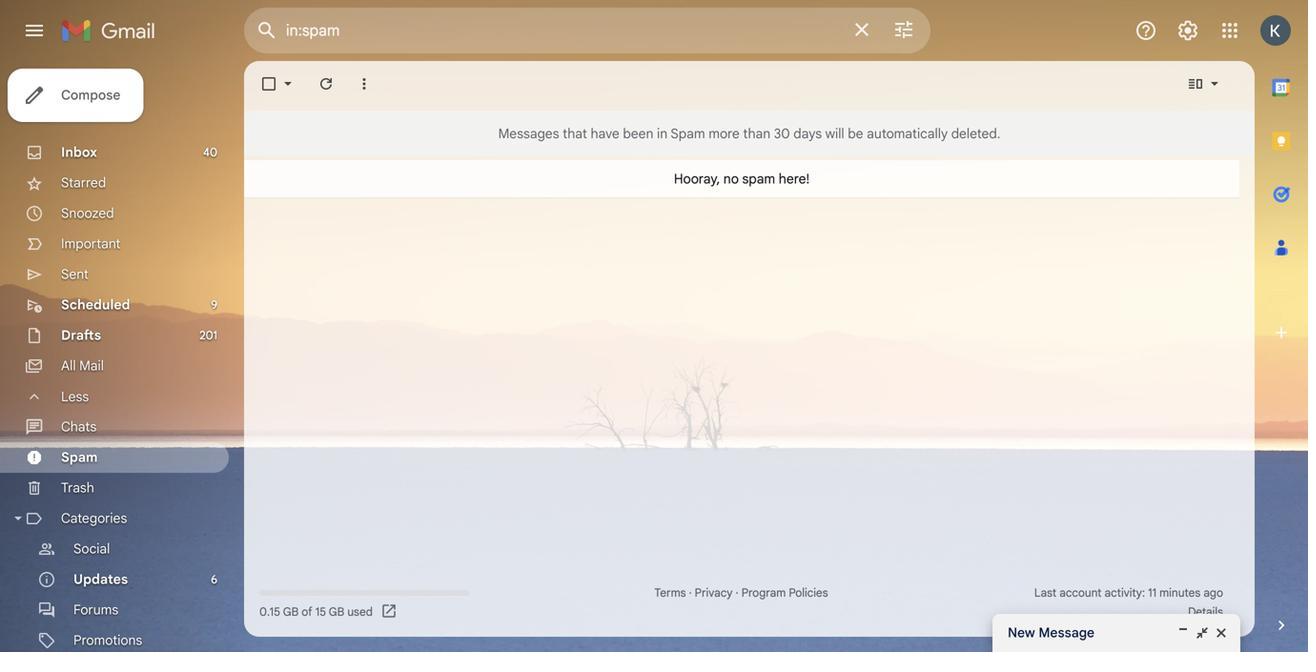 Task type: vqa. For each thing, say whether or not it's contained in the screenshot.
'option'
no



Task type: describe. For each thing, give the bounding box(es) containing it.
program
[[742, 586, 786, 600]]

11
[[1149, 586, 1157, 600]]

details
[[1189, 605, 1224, 620]]

refresh image
[[317, 74, 336, 93]]

2 · from the left
[[736, 586, 739, 600]]

social link
[[73, 541, 110, 558]]

support image
[[1135, 19, 1158, 42]]

0.15
[[259, 605, 280, 620]]

snoozed link
[[61, 205, 114, 222]]

categories
[[61, 510, 127, 527]]

no
[[724, 171, 739, 187]]

less button
[[0, 382, 229, 412]]

more
[[709, 125, 740, 142]]

of
[[302, 605, 313, 620]]

settings image
[[1177, 19, 1200, 42]]

gmail image
[[61, 11, 165, 50]]

activity:
[[1105, 586, 1146, 600]]

all mail link
[[61, 358, 104, 374]]

categories link
[[61, 510, 127, 527]]

9
[[211, 298, 217, 312]]

inbox link
[[61, 144, 97, 161]]

search mail image
[[250, 13, 284, 48]]

automatically
[[867, 125, 948, 142]]

new
[[1008, 625, 1036, 641]]

main menu image
[[23, 19, 46, 42]]

less
[[61, 388, 89, 405]]

terms
[[655, 586, 686, 600]]

40
[[203, 145, 217, 160]]

important
[[61, 236, 121, 252]]

terms · privacy · program policies
[[655, 586, 829, 600]]

scheduled link
[[61, 297, 130, 313]]

advanced search options image
[[885, 10, 923, 49]]

last
[[1035, 586, 1057, 600]]

deleted.
[[952, 125, 1001, 142]]

here!
[[779, 171, 810, 187]]

sent link
[[61, 266, 89, 283]]

drafts link
[[61, 327, 101, 344]]

used
[[348, 605, 373, 620]]

terms link
[[655, 586, 686, 600]]

been
[[623, 125, 654, 142]]

6
[[211, 573, 217, 587]]

policies
[[789, 586, 829, 600]]

trash link
[[61, 480, 94, 496]]

spam inside main content
[[671, 125, 706, 142]]

compose button
[[8, 69, 144, 122]]

1 gb from the left
[[283, 605, 299, 620]]

1 · from the left
[[689, 586, 692, 600]]

30
[[774, 125, 790, 142]]

updates
[[73, 571, 128, 588]]

message
[[1039, 625, 1095, 641]]

clear search image
[[843, 10, 881, 49]]

last account activity: 11 minutes ago details
[[1035, 586, 1224, 620]]

privacy link
[[695, 586, 733, 600]]

spam link
[[61, 449, 98, 466]]



Task type: locate. For each thing, give the bounding box(es) containing it.
pop out image
[[1195, 626, 1210, 641]]

details link
[[1189, 605, 1224, 620]]

all
[[61, 358, 76, 374]]

spam inside navigation
[[61, 449, 98, 466]]

trash
[[61, 480, 94, 496]]

in
[[657, 125, 668, 142]]

main content
[[244, 61, 1255, 637]]

snoozed
[[61, 205, 114, 222]]

gb left of
[[283, 605, 299, 620]]

minimize image
[[1176, 626, 1191, 641]]

days
[[794, 125, 822, 142]]

messages
[[498, 125, 560, 142]]

spam
[[671, 125, 706, 142], [61, 449, 98, 466]]

ago
[[1204, 586, 1224, 600]]

2 gb from the left
[[329, 605, 345, 620]]

navigation containing compose
[[0, 61, 244, 652]]

important link
[[61, 236, 121, 252]]

mail
[[79, 358, 104, 374]]

0 horizontal spatial gb
[[283, 605, 299, 620]]

forums
[[73, 602, 118, 619]]

hooray, no spam here!
[[674, 171, 810, 187]]

new message
[[1008, 625, 1095, 641]]

will
[[826, 125, 845, 142]]

· right privacy
[[736, 586, 739, 600]]

starred link
[[61, 175, 106, 191]]

footer
[[244, 584, 1240, 622]]

navigation
[[0, 61, 244, 652]]

be
[[848, 125, 864, 142]]

than
[[743, 125, 771, 142]]

messages that have been in spam more than 30 days will be automatically deleted.
[[498, 125, 1001, 142]]

that
[[563, 125, 588, 142]]

account
[[1060, 586, 1102, 600]]

sent
[[61, 266, 89, 283]]

chats link
[[61, 419, 97, 435]]

compose
[[61, 87, 121, 103]]

spam down chats link
[[61, 449, 98, 466]]

updates link
[[73, 571, 128, 588]]

main content containing messages that have been in spam more than 30 days will be automatically deleted.
[[244, 61, 1255, 637]]

hooray,
[[674, 171, 720, 187]]

minutes
[[1160, 586, 1201, 600]]

0.15 gb of 15 gb used
[[259, 605, 373, 620]]

spam
[[743, 171, 776, 187]]

drafts
[[61, 327, 101, 344]]

· right terms
[[689, 586, 692, 600]]

have
[[591, 125, 620, 142]]

gb right '15' at the left bottom of page
[[329, 605, 345, 620]]

1 vertical spatial spam
[[61, 449, 98, 466]]

tab list
[[1255, 61, 1309, 584]]

starred
[[61, 175, 106, 191]]

201
[[200, 329, 217, 343]]

close image
[[1214, 626, 1230, 641]]

·
[[689, 586, 692, 600], [736, 586, 739, 600]]

15
[[315, 605, 326, 620]]

privacy
[[695, 586, 733, 600]]

0 horizontal spatial spam
[[61, 449, 98, 466]]

promotions link
[[73, 632, 142, 649]]

forums link
[[73, 602, 118, 619]]

social
[[73, 541, 110, 558]]

scheduled
[[61, 297, 130, 313]]

inbox
[[61, 144, 97, 161]]

all mail
[[61, 358, 104, 374]]

0 vertical spatial spam
[[671, 125, 706, 142]]

None search field
[[244, 8, 931, 53]]

chats
[[61, 419, 97, 435]]

follow link to manage storage image
[[381, 603, 400, 622]]

1 horizontal spatial ·
[[736, 586, 739, 600]]

0 horizontal spatial ·
[[689, 586, 692, 600]]

1 horizontal spatial spam
[[671, 125, 706, 142]]

Search mail text field
[[286, 21, 839, 40]]

gb
[[283, 605, 299, 620], [329, 605, 345, 620]]

toggle split pane mode image
[[1187, 74, 1206, 93]]

footer containing terms
[[244, 584, 1240, 622]]

program policies link
[[742, 586, 829, 600]]

1 horizontal spatial gb
[[329, 605, 345, 620]]

spam right the in
[[671, 125, 706, 142]]

promotions
[[73, 632, 142, 649]]



